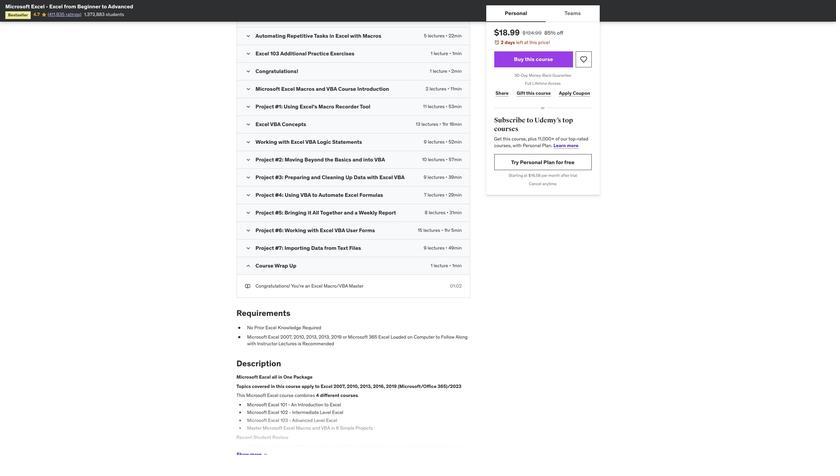 Task type: describe. For each thing, give the bounding box(es) containing it.
congratulations! for congratulations!
[[255, 68, 298, 74]]

with down excel vba concepts
[[278, 138, 290, 145]]

in right the tasks on the left top
[[329, 32, 334, 39]]

lecture for excel 103 additional practice exercises
[[434, 50, 448, 56]]

• for up
[[446, 174, 447, 180]]

• for together
[[447, 210, 448, 216]]

small image for project #1: using excel's macro recorder tool
[[245, 103, 251, 110]]

0 vertical spatial xsmall image
[[245, 283, 250, 290]]

0 vertical spatial at
[[524, 39, 528, 45]]

1 horizontal spatial the
[[334, 444, 340, 450]]

$124.99
[[522, 29, 542, 36]]

get this course, plus 11,000+ of our top-rated courses, with personal plan.
[[494, 136, 588, 148]]

lectures for project #3: preparing and cleaning up data with excel vba
[[428, 174, 444, 180]]

30-
[[514, 73, 521, 78]]

microsoft excel - excel from beginner to advanced
[[5, 3, 133, 10]]

lectures for project #2: moving beyond the basics and into vba
[[428, 157, 445, 163]]

small image for microsoft excel macros and vba course introduction
[[245, 86, 251, 92]]

into
[[363, 156, 373, 163]]

days
[[505, 39, 515, 45]]

#6:
[[275, 227, 284, 234]]

buy this course button
[[494, 51, 573, 67]]

i've
[[435, 450, 442, 455]]

get
[[494, 136, 502, 142]]

in down all at the left
[[271, 383, 275, 389]]

lecture for congratulations!
[[433, 68, 447, 74]]

• for recorder
[[446, 103, 447, 109]]

report
[[379, 209, 396, 216]]

intermediate
[[292, 410, 319, 416]]

and right together
[[344, 209, 353, 216]]

13 lectures • 1hr 16min
[[416, 121, 462, 127]]

this down $124.99 at top
[[529, 39, 537, 45]]

share
[[496, 90, 509, 96]]

0 vertical spatial macros
[[363, 32, 381, 39]]

together
[[320, 209, 343, 216]]

text
[[337, 245, 348, 251]]

a inside microsoft excel all in one package topics covered in this course apply to excel 2007, 2010, 2013, 2016, 2019 (microsoft/office 365)/2023 this microsoft excel course combines 4 different courses . microsoft excel 101 - an introduction to excel microsoft excel 102 - intermediate level excel microsoft excel 103 - advanced level excel master microsoft excel macros and vba in 6 simple projects recent student review " you sir are a life saver. not everyone has the ability to teach. thank you so much for taking the time to put together an amazing course bro. if anyone doubts buying this course, don't doubt it, buy it. i've learned s
[[272, 444, 275, 450]]

plus
[[528, 136, 537, 142]]

small image for automating repetitive tasks in excel with macros
[[245, 33, 251, 39]]

of
[[555, 136, 560, 142]]

"
[[247, 444, 249, 450]]

• up 1 lecture • 2min
[[449, 50, 451, 56]]

and up macro on the left
[[316, 85, 325, 92]]

lifetime
[[532, 81, 547, 86]]

project #5: bringing it all together and a weekly report
[[255, 209, 396, 216]]

vba inside microsoft excel all in one package topics covered in this course apply to excel 2007, 2010, 2013, 2016, 2019 (microsoft/office 365)/2023 this microsoft excel course combines 4 different courses . microsoft excel 101 - an introduction to excel microsoft excel 102 - intermediate level excel microsoft excel 103 - advanced level excel master microsoft excel macros and vba in 6 simple projects recent student review " you sir are a life saver. not everyone has the ability to teach. thank you so much for taking the time to put together an amazing course bro. if anyone doubts buying this course, don't doubt it, buy it. i've learned s
[[321, 425, 330, 431]]

• down the 49min
[[449, 263, 451, 269]]

#7:
[[275, 245, 283, 251]]

project #4: using vba to automate excel formulas
[[255, 192, 383, 198]]

so
[[397, 444, 402, 450]]

1min for course wrap up
[[452, 263, 462, 269]]

much
[[403, 444, 414, 450]]

personal inside get this course, plus 11,000+ of our top-rated courses, with personal plan.
[[523, 142, 541, 148]]

day
[[521, 73, 528, 78]]

2019 inside microsoft excel 2007, 2010, 2013, 2013, 2019 or microsoft 365 excel loaded on computer to follow along with instructor lectures is recommended
[[331, 334, 342, 340]]

from for beginner
[[64, 3, 76, 10]]

1,373,883
[[84, 11, 105, 17]]

course inside button
[[536, 56, 553, 62]]

package
[[293, 374, 313, 380]]

this right gift
[[526, 90, 535, 96]]

in right all at the left
[[278, 374, 282, 380]]

lectures for excel vba concepts
[[421, 121, 438, 127]]

at inside starting at $16.58 per month after trial cancel anytime
[[524, 173, 527, 178]]

plan.
[[542, 142, 552, 148]]

master inside microsoft excel all in one package topics covered in this course apply to excel 2007, 2010, 2013, 2016, 2019 (microsoft/office 365)/2023 this microsoft excel course combines 4 different courses . microsoft excel 101 - an introduction to excel microsoft excel 102 - intermediate level excel microsoft excel 103 - advanced level excel master microsoft excel macros and vba in 6 simple projects recent student review " you sir are a life saver. not everyone has the ability to teach. thank you so much for taking the time to put together an amazing course bro. if anyone doubts buying this course, don't doubt it, buy it. i've learned s
[[247, 425, 262, 431]]

this
[[236, 393, 245, 399]]

9 for working with excel vba logic statements
[[424, 139, 427, 145]]

try personal plan for free link
[[494, 154, 592, 170]]

recommended
[[302, 341, 334, 347]]

project for project #1: using excel's macro recorder tool
[[255, 103, 274, 110]]

starting at $16.58 per month after trial cancel anytime
[[509, 173, 577, 186]]

$16.58
[[528, 173, 541, 178]]

excel 103 additional practice exercises
[[255, 50, 354, 57]]

• for with
[[446, 33, 447, 39]]

49min
[[448, 245, 462, 251]]

2007, inside microsoft excel 2007, 2010, 2013, 2013, 2019 or microsoft 365 excel loaded on computer to follow along with instructor lectures is recommended
[[280, 334, 292, 340]]

advanced inside microsoft excel all in one package topics covered in this course apply to excel 2007, 2010, 2013, 2016, 2019 (microsoft/office 365)/2023 this microsoft excel course combines 4 different courses . microsoft excel 101 - an introduction to excel microsoft excel 102 - intermediate level excel microsoft excel 103 - advanced level excel master microsoft excel macros and vba in 6 simple projects recent student review " you sir are a life saver. not everyone has the ability to teach. thank you so much for taking the time to put together an amazing course bro. if anyone doubts buying this course, don't doubt it, buy it. i've learned s
[[292, 418, 313, 424]]

0 horizontal spatial xsmall image
[[236, 334, 242, 341]]

4
[[316, 393, 319, 399]]

personal button
[[486, 5, 546, 21]]

to up buying
[[355, 444, 359, 450]]

prior
[[254, 325, 264, 331]]

projects
[[356, 425, 373, 431]]

buying
[[351, 450, 365, 455]]

teach.
[[360, 444, 373, 450]]

1 for course wrap up
[[431, 263, 433, 269]]

30-day money-back guarantee full lifetime access
[[514, 73, 571, 86]]

starting
[[509, 173, 523, 178]]

and inside microsoft excel all in one package topics covered in this course apply to excel 2007, 2010, 2013, 2016, 2019 (microsoft/office 365)/2023 this microsoft excel course combines 4 different courses . microsoft excel 101 - an introduction to excel microsoft excel 102 - intermediate level excel microsoft excel 103 - advanced level excel master microsoft excel macros and vba in 6 simple projects recent student review " you sir are a life saver. not everyone has the ability to teach. thank you so much for taking the time to put together an amazing course bro. if anyone doubts buying this course, don't doubt it, buy it. i've learned s
[[312, 425, 320, 431]]

life
[[276, 444, 282, 450]]

our
[[561, 136, 567, 142]]

cancel
[[529, 181, 541, 186]]

small image for excel 103 additional practice exercises
[[245, 50, 251, 57]]

• for automate
[[446, 192, 447, 198]]

back
[[542, 73, 552, 78]]

full
[[525, 81, 531, 86]]

along
[[456, 334, 468, 340]]

• for vba
[[441, 227, 443, 233]]

course wrap up
[[255, 262, 296, 269]]

1 vertical spatial level
[[314, 418, 325, 424]]

with inside microsoft excel 2007, 2010, 2013, 2013, 2019 or microsoft 365 excel loaded on computer to follow along with instructor lectures is recommended
[[247, 341, 256, 347]]

together
[[247, 450, 265, 455]]

wrap
[[275, 262, 288, 269]]

simple
[[340, 425, 354, 431]]

small image for project #7: importing data from text files
[[245, 245, 251, 252]]

files
[[349, 245, 361, 251]]

project for project #4: using vba to automate excel formulas
[[255, 192, 274, 198]]

0 horizontal spatial the
[[325, 156, 333, 163]]

with inside get this course, plus 11,000+ of our top-rated courses, with personal plan.
[[513, 142, 522, 148]]

project for project #3: preparing and cleaning up data with excel vba
[[255, 174, 274, 181]]

10 lectures • 57min
[[422, 157, 462, 163]]

0 vertical spatial up
[[345, 174, 353, 181]]

apply coupon button
[[558, 87, 592, 100]]

small image for excel vba concepts
[[245, 121, 251, 128]]

apply
[[559, 90, 572, 96]]

bringing
[[285, 209, 307, 216]]

lectures for project #5: bringing it all together and a weekly report
[[429, 210, 446, 216]]

0 horizontal spatial up
[[289, 262, 296, 269]]

small image for project #4: using vba to automate excel formulas
[[245, 192, 251, 199]]

2019 inside microsoft excel all in one package topics covered in this course apply to excel 2007, 2010, 2013, 2016, 2019 (microsoft/office 365)/2023 this microsoft excel course combines 4 different courses . microsoft excel 101 - an introduction to excel microsoft excel 102 - intermediate level excel microsoft excel 103 - advanced level excel master microsoft excel macros and vba in 6 simple projects recent student review " you sir are a life saver. not everyone has the ability to teach. thank you so much for taking the time to put together an amazing course bro. if anyone doubts buying this course, don't doubt it, buy it. i've learned s
[[386, 383, 397, 389]]

lectures for project #4: using vba to automate excel formulas
[[428, 192, 444, 198]]

0 vertical spatial course
[[338, 85, 356, 92]]

365
[[369, 334, 377, 340]]

xsmall image
[[236, 325, 242, 331]]

8
[[425, 210, 428, 216]]

1hr for excel vba concepts
[[442, 121, 448, 127]]

0 vertical spatial level
[[320, 410, 331, 416]]

requirements
[[236, 308, 290, 318]]

and left into
[[353, 156, 362, 163]]

apply coupon
[[559, 90, 590, 96]]

recent
[[236, 435, 252, 441]]

more
[[567, 142, 579, 148]]

thank
[[374, 444, 387, 450]]

1 lecture • 1min for course wrap up
[[431, 263, 462, 269]]

subscribe
[[494, 116, 525, 124]]

9 lectures • 39min
[[424, 174, 462, 180]]

to left "put"
[[455, 444, 459, 450]]

no prior excel knowledge required
[[247, 325, 321, 331]]

course down one
[[285, 383, 301, 389]]

microsoft excel 2007, 2010, 2013, 2013, 2019 or microsoft 365 excel loaded on computer to follow along with instructor lectures is recommended
[[247, 334, 468, 347]]

to up 1,373,883 students
[[102, 3, 107, 10]]

#2:
[[275, 156, 283, 163]]

small image for congratulations!
[[245, 68, 251, 75]]

after
[[561, 173, 569, 178]]

2 vertical spatial personal
[[520, 159, 542, 166]]

an inside microsoft excel all in one package topics covered in this course apply to excel 2007, 2010, 2013, 2016, 2019 (microsoft/office 365)/2023 this microsoft excel course combines 4 different courses . microsoft excel 101 - an introduction to excel microsoft excel 102 - intermediate level excel microsoft excel 103 - advanced level excel master microsoft excel macros and vba in 6 simple projects recent student review " you sir are a life saver. not everyone has the ability to teach. thank you so much for taking the time to put together an amazing course bro. if anyone doubts buying this course, don't doubt it, buy it. i've learned s
[[266, 450, 271, 455]]

macros inside microsoft excel all in one package topics covered in this course apply to excel 2007, 2010, 2013, 2016, 2019 (microsoft/office 365)/2023 this microsoft excel course combines 4 different courses . microsoft excel 101 - an introduction to excel microsoft excel 102 - intermediate level excel microsoft excel 103 - advanced level excel master microsoft excel macros and vba in 6 simple projects recent student review " you sir are a life saver. not everyone has the ability to teach. thank you so much for taking the time to put together an amazing course bro. if anyone doubts buying this course, don't doubt it, buy it. i've learned s
[[296, 425, 311, 431]]

course, inside microsoft excel all in one package topics covered in this course apply to excel 2007, 2010, 2013, 2016, 2019 (microsoft/office 365)/2023 this microsoft excel course combines 4 different courses . microsoft excel 101 - an introduction to excel microsoft excel 102 - intermediate level excel microsoft excel 103 - advanced level excel master microsoft excel macros and vba in 6 simple projects recent student review " you sir are a life saver. not everyone has the ability to teach. thank you so much for taking the time to put together an amazing course bro. if anyone doubts buying this course, don't doubt it, buy it. i've learned s
[[375, 450, 390, 455]]

11,000+
[[538, 136, 554, 142]]

2007, inside microsoft excel all in one package topics covered in this course apply to excel 2007, 2010, 2013, 2016, 2019 (microsoft/office 365)/2023 this microsoft excel course combines 4 different courses . microsoft excel 101 - an introduction to excel microsoft excel 102 - intermediate level excel microsoft excel 103 - advanced level excel master microsoft excel macros and vba in 6 simple projects recent student review " you sir are a life saver. not everyone has the ability to teach. thank you so much for taking the time to put together an amazing course bro. if anyone doubts buying this course, don't doubt it, buy it. i've learned s
[[334, 383, 346, 389]]

everyone
[[305, 444, 324, 450]]

1 horizontal spatial for
[[556, 159, 563, 166]]

tool
[[360, 103, 370, 110]]

0 vertical spatial data
[[354, 174, 366, 181]]

(411,935 ratings)
[[48, 11, 81, 17]]

students
[[106, 11, 124, 17]]

2 horizontal spatial the
[[436, 444, 443, 450]]

to inside subscribe to udemy's top courses
[[527, 116, 533, 124]]

365)/2023
[[438, 383, 461, 389]]

instructor
[[257, 341, 277, 347]]

course, inside get this course, plus 11,000+ of our top-rated courses, with personal plan.
[[512, 136, 527, 142]]

with up formulas
[[367, 174, 378, 181]]

for inside microsoft excel all in one package topics covered in this course apply to excel 2007, 2010, 2013, 2016, 2019 (microsoft/office 365)/2023 this microsoft excel course combines 4 different courses . microsoft excel 101 - an introduction to excel microsoft excel 102 - intermediate level excel microsoft excel 103 - advanced level excel master microsoft excel macros and vba in 6 simple projects recent student review " you sir are a life saver. not everyone has the ability to teach. thank you so much for taking the time to put together an amazing course bro. if anyone doubts buying this course, don't doubt it, buy it. i've learned s
[[415, 444, 421, 450]]

it.
[[430, 450, 434, 455]]



Task type: vqa. For each thing, say whether or not it's contained in the screenshot.
2 lectures • 11min
yes



Task type: locate. For each thing, give the bounding box(es) containing it.
0 vertical spatial an
[[305, 283, 310, 289]]

course
[[536, 56, 553, 62], [536, 90, 551, 96], [285, 383, 301, 389], [279, 393, 294, 399], [291, 450, 305, 455]]

excel's
[[300, 103, 317, 110]]

6 project from the top
[[255, 227, 274, 234]]

1 horizontal spatial or
[[541, 105, 545, 110]]

11min
[[450, 86, 462, 92]]

ability
[[342, 444, 354, 450]]

at
[[524, 39, 528, 45], [524, 173, 527, 178]]

5 small image from the top
[[245, 227, 251, 234]]

1 vertical spatial advanced
[[292, 418, 313, 424]]

using for vba
[[285, 192, 299, 198]]

4 small image from the top
[[245, 121, 251, 128]]

doubt
[[403, 450, 415, 455]]

2 1min from the top
[[452, 263, 462, 269]]

• left 57min
[[446, 157, 448, 163]]

0 vertical spatial 2010,
[[294, 334, 305, 340]]

0 vertical spatial master
[[349, 283, 364, 289]]

0 vertical spatial 1
[[431, 50, 433, 56]]

tab list containing personal
[[486, 5, 600, 22]]

22min
[[449, 33, 462, 39]]

to down the different at the bottom left
[[324, 402, 329, 408]]

1 for excel 103 additional practice exercises
[[431, 50, 433, 56]]

0 vertical spatial course,
[[512, 136, 527, 142]]

small image for project #5: bringing it all together and a weekly report
[[245, 210, 251, 216]]

working right #6:
[[285, 227, 306, 234]]

small image for project #6: working with excel vba user forms
[[245, 227, 251, 234]]

1 horizontal spatial course
[[338, 85, 356, 92]]

lecture
[[434, 50, 448, 56], [433, 68, 447, 74], [434, 263, 448, 269]]

1 vertical spatial lecture
[[433, 68, 447, 74]]

2010,
[[294, 334, 305, 340], [347, 383, 359, 389]]

0 vertical spatial 1min
[[452, 50, 462, 56]]

lectures right 11
[[428, 103, 445, 109]]

amazing
[[272, 450, 290, 455]]

1 vertical spatial working
[[285, 227, 306, 234]]

1 vertical spatial macros
[[296, 85, 315, 92]]

logic
[[317, 138, 331, 145]]

0 horizontal spatial 2007,
[[280, 334, 292, 340]]

• for text
[[446, 245, 447, 251]]

a left the weekly on the left of page
[[355, 209, 358, 216]]

0 horizontal spatial master
[[247, 425, 262, 431]]

course up 101
[[279, 393, 294, 399]]

this down all at the left
[[276, 383, 284, 389]]

2019
[[331, 334, 342, 340], [386, 383, 397, 389]]

teams button
[[546, 5, 600, 21]]

0 horizontal spatial introduction
[[298, 402, 323, 408]]

project for project #2: moving beyond the basics and into vba
[[255, 156, 274, 163]]

1min up 2min
[[452, 50, 462, 56]]

2 horizontal spatial xsmall image
[[263, 452, 268, 455]]

data down into
[[354, 174, 366, 181]]

1 small image from the top
[[245, 33, 251, 39]]

0 vertical spatial from
[[64, 3, 76, 10]]

1 horizontal spatial 103
[[280, 418, 288, 424]]

0 horizontal spatial a
[[272, 444, 275, 450]]

1 vertical spatial 103
[[280, 418, 288, 424]]

are
[[264, 444, 271, 450]]

courses inside subscribe to udemy's top courses
[[494, 125, 518, 133]]

• for basics
[[446, 157, 448, 163]]

saver.
[[283, 444, 295, 450]]

personal up $18.99
[[505, 10, 527, 16]]

with down all
[[307, 227, 319, 234]]

1 horizontal spatial introduction
[[357, 85, 389, 92]]

lectures for project #7: importing data from text files
[[428, 245, 444, 251]]

0 vertical spatial advanced
[[108, 3, 133, 10]]

project left #2:
[[255, 156, 274, 163]]

lecture down 9 lectures • 49min
[[434, 263, 448, 269]]

moving
[[285, 156, 303, 163]]

using right #1:
[[284, 103, 298, 110]]

small image for project #2: moving beyond the basics and into vba
[[245, 157, 251, 163]]

with up the exercises
[[350, 32, 361, 39]]

0 vertical spatial congratulations!
[[255, 68, 298, 74]]

access
[[548, 81, 561, 86]]

this right buy
[[525, 56, 535, 62]]

alarm image
[[494, 40, 499, 45]]

1 vertical spatial 9
[[424, 174, 427, 180]]

microsoft excel all in one package topics covered in this course apply to excel 2007, 2010, 2013, 2016, 2019 (microsoft/office 365)/2023 this microsoft excel course combines 4 different courses . microsoft excel 101 - an introduction to excel microsoft excel 102 - intermediate level excel microsoft excel 103 - advanced level excel master microsoft excel macros and vba in 6 simple projects recent student review " you sir are a life saver. not everyone has the ability to teach. thank you so much for taking the time to put together an amazing course bro. if anyone doubts buying this course, don't doubt it, buy it. i've learned s
[[236, 374, 467, 455]]

to left automate
[[312, 192, 317, 198]]

this down teach. on the left bottom of page
[[366, 450, 374, 455]]

personal inside 'button'
[[505, 10, 527, 16]]

combines
[[295, 393, 315, 399]]

1hr for project #6: working with excel vba user forms
[[444, 227, 450, 233]]

tasks
[[314, 32, 328, 39]]

2 for 2 days left at this price!
[[501, 39, 504, 45]]

2 1 lecture • 1min from the top
[[431, 263, 462, 269]]

to left udemy's
[[527, 116, 533, 124]]

congratulations! down "course wrap up"
[[255, 283, 290, 289]]

0 vertical spatial 1 lecture • 1min
[[431, 50, 462, 56]]

• left the 11min
[[448, 86, 449, 92]]

2007, up lectures
[[280, 334, 292, 340]]

xsmall image
[[245, 283, 250, 290], [236, 334, 242, 341], [263, 452, 268, 455]]

project for project #7: importing data from text files
[[255, 245, 274, 251]]

rated
[[577, 136, 588, 142]]

1 vertical spatial congratulations!
[[255, 283, 290, 289]]

1 vertical spatial 1hr
[[444, 227, 450, 233]]

personal up $16.58
[[520, 159, 542, 166]]

advanced up students
[[108, 3, 133, 10]]

an down are
[[266, 450, 271, 455]]

1 vertical spatial introduction
[[298, 402, 323, 408]]

• left 2min
[[448, 68, 450, 74]]

working up #2:
[[255, 138, 277, 145]]

from left text
[[324, 245, 336, 251]]

2 horizontal spatial 2013,
[[360, 383, 372, 389]]

0 horizontal spatial 2013,
[[306, 334, 318, 340]]

courses down the subscribe
[[494, 125, 518, 133]]

1 horizontal spatial up
[[345, 174, 353, 181]]

this inside get this course, plus 11,000+ of our top-rated courses, with personal plan.
[[503, 136, 511, 142]]

project for project #6: working with excel vba user forms
[[255, 227, 274, 234]]

is
[[298, 341, 301, 347]]

course down the not
[[291, 450, 305, 455]]

lectures for project #1: using excel's macro recorder tool
[[428, 103, 445, 109]]

lectures down 13 lectures • 1hr 16min
[[428, 139, 445, 145]]

lectures for microsoft excel macros and vba course introduction
[[430, 86, 446, 92]]

project #3: preparing and cleaning up data with excel vba
[[255, 174, 405, 181]]

#4:
[[275, 192, 284, 198]]

1 vertical spatial master
[[247, 425, 262, 431]]

1 project from the top
[[255, 103, 274, 110]]

3 project from the top
[[255, 174, 274, 181]]

repetitive
[[287, 32, 313, 39]]

1 lecture • 1min for excel 103 additional practice exercises
[[431, 50, 462, 56]]

left
[[516, 39, 523, 45]]

1 up the 2 lectures • 11min at the right of the page
[[430, 68, 432, 74]]

or left 365
[[343, 334, 347, 340]]

loaded
[[391, 334, 406, 340]]

microsoft
[[5, 3, 30, 10], [255, 85, 280, 92], [247, 334, 267, 340], [348, 334, 368, 340], [236, 374, 258, 380], [246, 393, 266, 399], [247, 402, 267, 408], [247, 410, 267, 416], [247, 418, 267, 424], [263, 425, 282, 431]]

1 vertical spatial using
[[285, 192, 299, 198]]

9 lectures • 52min
[[424, 139, 462, 145]]

• for statements
[[446, 139, 447, 145]]

1 horizontal spatial working
[[285, 227, 306, 234]]

1 vertical spatial xsmall image
[[236, 334, 242, 341]]

0 horizontal spatial an
[[266, 450, 271, 455]]

0 vertical spatial courses
[[494, 125, 518, 133]]

introduction inside microsoft excel all in one package topics covered in this course apply to excel 2007, 2010, 2013, 2016, 2019 (microsoft/office 365)/2023 this microsoft excel course combines 4 different courses . microsoft excel 101 - an introduction to excel microsoft excel 102 - intermediate level excel microsoft excel 103 - advanced level excel master microsoft excel macros and vba in 6 simple projects recent student review " you sir are a life saver. not everyone has the ability to teach. thank you so much for taking the time to put together an amazing course bro. if anyone doubts buying this course, don't doubt it, buy it. i've learned s
[[298, 402, 323, 408]]

2 vertical spatial lecture
[[434, 263, 448, 269]]

not
[[296, 444, 304, 450]]

lecture for course wrap up
[[434, 263, 448, 269]]

2010, up is
[[294, 334, 305, 340]]

2 vertical spatial xsmall image
[[263, 452, 268, 455]]

4 small image from the top
[[245, 192, 251, 199]]

1hr left '5min'
[[444, 227, 450, 233]]

xsmall image down xsmall image
[[236, 334, 242, 341]]

0 vertical spatial lecture
[[434, 50, 448, 56]]

1 vertical spatial a
[[272, 444, 275, 450]]

this inside button
[[525, 56, 535, 62]]

lectures down 10 lectures • 57min
[[428, 174, 444, 180]]

2 up 11
[[426, 86, 428, 92]]

9 up 7
[[424, 174, 427, 180]]

project left #7:
[[255, 245, 274, 251]]

to inside microsoft excel 2007, 2010, 2013, 2013, 2019 or microsoft 365 excel loaded on computer to follow along with instructor lectures is recommended
[[436, 334, 440, 340]]

small image for course wrap up
[[245, 263, 251, 269]]

automating
[[255, 32, 286, 39]]

1 horizontal spatial from
[[324, 245, 336, 251]]

1 vertical spatial data
[[311, 245, 323, 251]]

level down the different at the bottom left
[[320, 410, 331, 416]]

statements
[[332, 138, 362, 145]]

0 horizontal spatial course
[[255, 262, 273, 269]]

practice
[[308, 50, 329, 57]]

computer
[[414, 334, 435, 340]]

0 horizontal spatial advanced
[[108, 3, 133, 10]]

2 vertical spatial 9
[[424, 245, 427, 251]]

2 9 from the top
[[424, 174, 427, 180]]

1 horizontal spatial an
[[305, 283, 310, 289]]

103
[[270, 50, 279, 57], [280, 418, 288, 424]]

level
[[320, 410, 331, 416], [314, 418, 325, 424]]

1 vertical spatial 1
[[430, 68, 432, 74]]

0 vertical spatial introduction
[[357, 85, 389, 92]]

the left "basics"
[[325, 156, 333, 163]]

1 vertical spatial at
[[524, 173, 527, 178]]

1 horizontal spatial course,
[[512, 136, 527, 142]]

1 lecture • 1min up 1 lecture • 2min
[[431, 50, 462, 56]]

0 vertical spatial a
[[355, 209, 358, 216]]

using for excel's
[[284, 103, 298, 110]]

01:02
[[450, 283, 462, 289]]

0 horizontal spatial data
[[311, 245, 323, 251]]

1 for congratulations!
[[430, 68, 432, 74]]

2 for 2 lectures • 11min
[[426, 86, 428, 92]]

1 lecture • 2min
[[430, 68, 462, 74]]

6 small image from the top
[[245, 245, 251, 252]]

3 small image from the top
[[245, 68, 251, 75]]

lectures right "15"
[[423, 227, 440, 233]]

course down lifetime
[[536, 90, 551, 96]]

the
[[325, 156, 333, 163], [334, 444, 340, 450], [436, 444, 443, 450]]

share button
[[494, 87, 510, 100]]

project left #1:
[[255, 103, 274, 110]]

1 horizontal spatial master
[[349, 283, 364, 289]]

9 for project #7: importing data from text files
[[424, 245, 427, 251]]

7 project from the top
[[255, 245, 274, 251]]

1 vertical spatial from
[[324, 245, 336, 251]]

0 vertical spatial 2
[[501, 39, 504, 45]]

9 up 10
[[424, 139, 427, 145]]

0 vertical spatial 2007,
[[280, 334, 292, 340]]

1 horizontal spatial 2
[[501, 39, 504, 45]]

to left follow
[[436, 334, 440, 340]]

lectures right 7
[[428, 192, 444, 198]]

at right left
[[524, 39, 528, 45]]

$18.99 $124.99 85% off
[[494, 27, 563, 38]]

9
[[424, 139, 427, 145], [424, 174, 427, 180], [424, 245, 427, 251]]

0 horizontal spatial from
[[64, 3, 76, 10]]

0 horizontal spatial 103
[[270, 50, 279, 57]]

• left the 39min
[[446, 174, 447, 180]]

or up udemy's
[[541, 105, 545, 110]]

1 vertical spatial course,
[[375, 450, 390, 455]]

learned
[[443, 450, 459, 455]]

57min
[[449, 157, 462, 163]]

introduction up intermediate
[[298, 402, 323, 408]]

or inside microsoft excel 2007, 2010, 2013, 2013, 2019 or microsoft 365 excel loaded on computer to follow along with instructor lectures is recommended
[[343, 334, 347, 340]]

project left #4:
[[255, 192, 274, 198]]

bro.
[[306, 450, 314, 455]]

lecture left 2min
[[433, 68, 447, 74]]

0 vertical spatial 103
[[270, 50, 279, 57]]

1 vertical spatial 1 lecture • 1min
[[431, 263, 462, 269]]

tab list
[[486, 5, 600, 22]]

small image
[[245, 86, 251, 92], [245, 103, 251, 110], [245, 157, 251, 163], [245, 192, 251, 199], [245, 227, 251, 234], [245, 245, 251, 252], [245, 263, 251, 269]]

1 1min from the top
[[452, 50, 462, 56]]

$18.99
[[494, 27, 520, 38]]

courses right the different at the bottom left
[[340, 393, 358, 399]]

53min
[[449, 103, 462, 109]]

2007,
[[280, 334, 292, 340], [334, 383, 346, 389]]

anytime
[[542, 181, 557, 186]]

lectures
[[279, 341, 297, 347]]

#3:
[[275, 174, 283, 181]]

congratulations! for congratulations! you're an excel macro/vba master
[[255, 283, 290, 289]]

plan
[[543, 159, 555, 166]]

2 vertical spatial 1
[[431, 263, 433, 269]]

xsmall image up requirements in the left bottom of the page
[[245, 283, 250, 290]]

required
[[302, 325, 321, 331]]

0 vertical spatial working
[[255, 138, 277, 145]]

guarantee
[[553, 73, 571, 78]]

0 horizontal spatial course,
[[375, 450, 390, 455]]

or
[[541, 105, 545, 110], [343, 334, 347, 340]]

try
[[511, 159, 519, 166]]

1 horizontal spatial 2019
[[386, 383, 397, 389]]

6 small image from the top
[[245, 174, 251, 181]]

ratings)
[[66, 11, 81, 17]]

15 lectures • 1hr 5min
[[418, 227, 462, 233]]

course up recorder
[[338, 85, 356, 92]]

4.7
[[33, 11, 40, 17]]

2 congratulations! from the top
[[255, 283, 290, 289]]

macro
[[318, 103, 334, 110]]

5min
[[451, 227, 462, 233]]

13
[[416, 121, 420, 127]]

the up i've
[[436, 444, 443, 450]]

.
[[358, 393, 359, 399]]

courses inside microsoft excel all in one package topics covered in this course apply to excel 2007, 2010, 2013, 2016, 2019 (microsoft/office 365)/2023 this microsoft excel course combines 4 different courses . microsoft excel 101 - an introduction to excel microsoft excel 102 - intermediate level excel microsoft excel 103 - advanced level excel master microsoft excel macros and vba in 6 simple projects recent student review " you sir are a life saver. not everyone has the ability to teach. thank you so much for taking the time to put together an amazing course bro. if anyone doubts buying this course, don't doubt it, buy it. i've learned s
[[340, 393, 358, 399]]

1hr
[[442, 121, 448, 127], [444, 227, 450, 233]]

1min for excel 103 additional practice exercises
[[452, 50, 462, 56]]

personal down plus
[[523, 142, 541, 148]]

9 for project #3: preparing and cleaning up data with excel vba
[[424, 174, 427, 180]]

1 vertical spatial up
[[289, 262, 296, 269]]

0 horizontal spatial courses
[[340, 393, 358, 399]]

2 project from the top
[[255, 156, 274, 163]]

cleaning
[[322, 174, 344, 181]]

2 right alarm icon
[[501, 39, 504, 45]]

master up student at the bottom left of the page
[[247, 425, 262, 431]]

and left cleaning
[[311, 174, 321, 181]]

1 vertical spatial course
[[255, 262, 273, 269]]

2 vertical spatial macros
[[296, 425, 311, 431]]

for up it,
[[415, 444, 421, 450]]

1 horizontal spatial courses
[[494, 125, 518, 133]]

you
[[388, 444, 396, 450]]

the right has
[[334, 444, 340, 450]]

103 inside microsoft excel all in one package topics covered in this course apply to excel 2007, 2010, 2013, 2016, 2019 (microsoft/office 365)/2023 this microsoft excel course combines 4 different courses . microsoft excel 101 - an introduction to excel microsoft excel 102 - intermediate level excel microsoft excel 103 - advanced level excel master microsoft excel macros and vba in 6 simple projects recent student review " you sir are a life saver. not everyone has the ability to teach. thank you so much for taking the time to put together an amazing course bro. if anyone doubts buying this course, don't doubt it, buy it. i've learned s
[[280, 418, 288, 424]]

additional
[[280, 50, 307, 57]]

project
[[255, 103, 274, 110], [255, 156, 274, 163], [255, 174, 274, 181], [255, 192, 274, 198], [255, 209, 274, 216], [255, 227, 274, 234], [255, 245, 274, 251]]

wishlist image
[[580, 55, 588, 63]]

5 small image from the top
[[245, 139, 251, 146]]

0 horizontal spatial 2010,
[[294, 334, 305, 340]]

103 down '102'
[[280, 418, 288, 424]]

0 horizontal spatial 2
[[426, 86, 428, 92]]

1 vertical spatial for
[[415, 444, 421, 450]]

1 small image from the top
[[245, 86, 251, 92]]

#5:
[[275, 209, 283, 216]]

lectures for automating repetitive tasks in excel with macros
[[428, 33, 445, 39]]

2013,
[[306, 334, 318, 340], [319, 334, 330, 340], [360, 383, 372, 389]]

basics
[[335, 156, 351, 163]]

2 small image from the top
[[245, 50, 251, 57]]

for left "free"
[[556, 159, 563, 166]]

macros
[[363, 32, 381, 39], [296, 85, 315, 92], [296, 425, 311, 431]]

1 vertical spatial 2
[[426, 86, 428, 92]]

from for text
[[324, 245, 336, 251]]

udemy's
[[534, 116, 561, 124]]

1 vertical spatial courses
[[340, 393, 358, 399]]

1 1 lecture • 1min from the top
[[431, 50, 462, 56]]

anyone
[[319, 450, 334, 455]]

1 congratulations! from the top
[[255, 68, 298, 74]]

• left "22min"
[[446, 33, 447, 39]]

2007, up the different at the bottom left
[[334, 383, 346, 389]]

lectures left the 11min
[[430, 86, 446, 92]]

2010, inside microsoft excel 2007, 2010, 2013, 2013, 2019 or microsoft 365 excel loaded on computer to follow along with instructor lectures is recommended
[[294, 334, 305, 340]]

all
[[272, 374, 277, 380]]

1 down 9 lectures • 49min
[[431, 263, 433, 269]]

1 vertical spatial 2007,
[[334, 383, 346, 389]]

lectures for project #6: working with excel vba user forms
[[423, 227, 440, 233]]

with left instructor
[[247, 341, 256, 347]]

bestseller
[[8, 12, 28, 17]]

and up the everyone
[[312, 425, 320, 431]]

5 project from the top
[[255, 209, 274, 216]]

small image for project #3: preparing and cleaning up data with excel vba
[[245, 174, 251, 181]]

7 small image from the top
[[245, 263, 251, 269]]

0 horizontal spatial for
[[415, 444, 421, 450]]

buy this course
[[514, 56, 553, 62]]

8 lectures • 31min
[[425, 210, 462, 216]]

to up 4
[[315, 383, 320, 389]]

(411,935
[[48, 11, 65, 17]]

0 horizontal spatial 2019
[[331, 334, 342, 340]]

lectures right 8
[[429, 210, 446, 216]]

taking
[[422, 444, 435, 450]]

with right courses,
[[513, 142, 522, 148]]

103 down automating
[[270, 50, 279, 57]]

2 small image from the top
[[245, 103, 251, 110]]

1 vertical spatial personal
[[523, 142, 541, 148]]

1 vertical spatial an
[[266, 450, 271, 455]]

1 horizontal spatial data
[[354, 174, 366, 181]]

7 small image from the top
[[245, 210, 251, 216]]

7
[[424, 192, 427, 198]]

course up back
[[536, 56, 553, 62]]

project for project #5: bringing it all together and a weekly report
[[255, 209, 274, 216]]

a left life on the left of the page
[[272, 444, 275, 450]]

1 vertical spatial 2010,
[[347, 383, 359, 389]]

month
[[548, 173, 560, 178]]

1 9 from the top
[[424, 139, 427, 145]]

• for course
[[448, 86, 449, 92]]

3 9 from the top
[[424, 245, 427, 251]]

2013, inside microsoft excel all in one package topics covered in this course apply to excel 2007, 2010, 2013, 2016, 2019 (microsoft/office 365)/2023 this microsoft excel course combines 4 different courses . microsoft excel 101 - an introduction to excel microsoft excel 102 - intermediate level excel microsoft excel 103 - advanced level excel master microsoft excel macros and vba in 6 simple projects recent student review " you sir are a life saver. not everyone has the ability to teach. thank you so much for taking the time to put together an amazing course bro. if anyone doubts buying this course, don't doubt it, buy it. i've learned s
[[360, 383, 372, 389]]

per
[[542, 173, 547, 178]]

at left $16.58
[[524, 173, 527, 178]]

0 vertical spatial 9
[[424, 139, 427, 145]]

3 small image from the top
[[245, 157, 251, 163]]

forms
[[359, 227, 375, 234]]

automate
[[319, 192, 344, 198]]

• left 16min
[[439, 121, 441, 127]]

0 vertical spatial personal
[[505, 10, 527, 16]]

1 horizontal spatial advanced
[[292, 418, 313, 424]]

using right #4:
[[285, 192, 299, 198]]

small image for working with excel vba logic statements
[[245, 139, 251, 146]]

in left 6
[[331, 425, 335, 431]]

learn more
[[554, 142, 579, 148]]

• left 29min
[[446, 192, 447, 198]]

congratulations! down the additional
[[255, 68, 298, 74]]

lectures for working with excel vba logic statements
[[428, 139, 445, 145]]

1 horizontal spatial 2013,
[[319, 334, 330, 340]]

preparing
[[285, 174, 310, 181]]

level down intermediate
[[314, 418, 325, 424]]

no
[[247, 325, 253, 331]]

an
[[291, 402, 297, 408]]

course, down "thank"
[[375, 450, 390, 455]]

master right macro/vba
[[349, 283, 364, 289]]

4 project from the top
[[255, 192, 274, 198]]

2 lectures • 11min
[[426, 86, 462, 92]]

small image
[[245, 33, 251, 39], [245, 50, 251, 57], [245, 68, 251, 75], [245, 121, 251, 128], [245, 139, 251, 146], [245, 174, 251, 181], [245, 210, 251, 216]]

0 horizontal spatial working
[[255, 138, 277, 145]]

2010, inside microsoft excel all in one package topics covered in this course apply to excel 2007, 2010, 2013, 2016, 2019 (microsoft/office 365)/2023 this microsoft excel course combines 4 different courses . microsoft excel 101 - an introduction to excel microsoft excel 102 - intermediate level excel microsoft excel 103 - advanced level excel master microsoft excel macros and vba in 6 simple projects recent student review " you sir are a life saver. not everyone has the ability to teach. thank you so much for taking the time to put together an amazing course bro. if anyone doubts buying this course, don't doubt it, buy it. i've learned s
[[347, 383, 359, 389]]

0 vertical spatial for
[[556, 159, 563, 166]]



